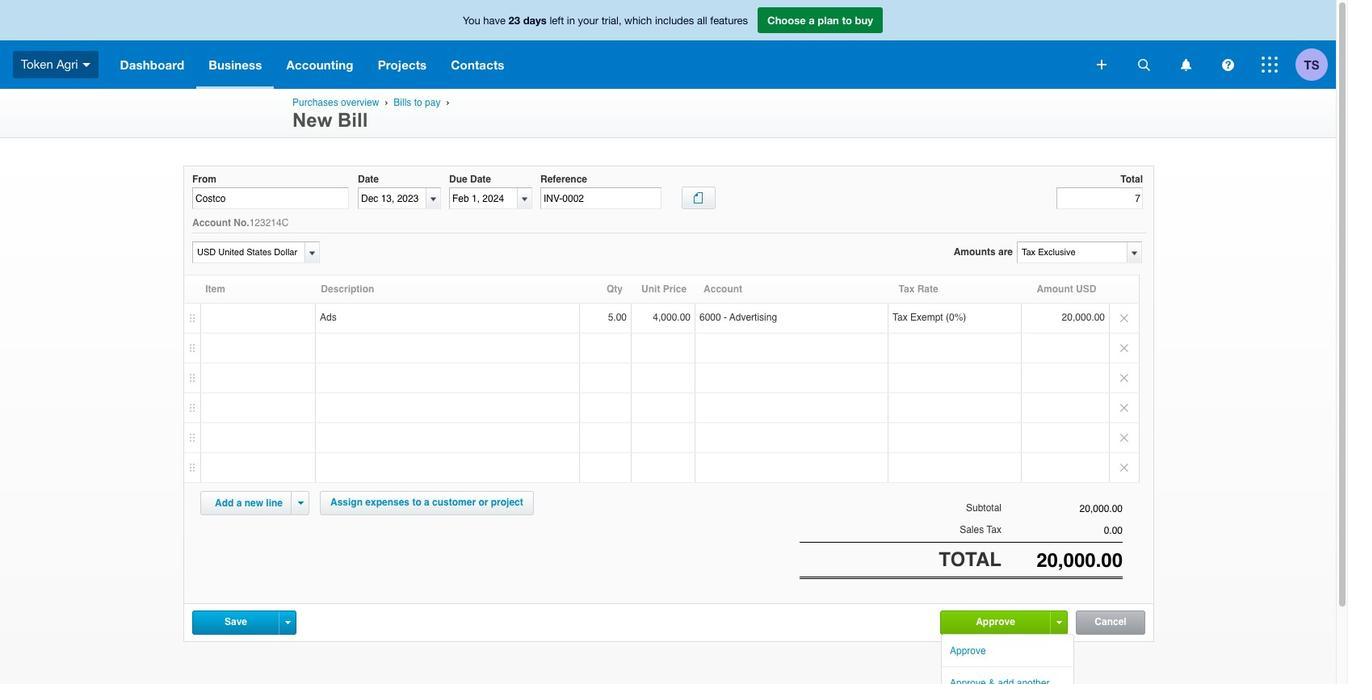 Task type: describe. For each thing, give the bounding box(es) containing it.
description
[[321, 284, 374, 295]]

you have 23 days left in your trial, which includes all features
[[463, 14, 748, 27]]

purchases overview › bills to pay › new bill
[[293, 97, 452, 131]]

business
[[209, 57, 262, 72]]

purchases
[[293, 97, 338, 108]]

tax for tax rate
[[899, 284, 915, 295]]

due date
[[449, 174, 491, 185]]

Due Date text field
[[450, 188, 517, 209]]

project
[[491, 497, 523, 509]]

Reference text field
[[541, 188, 662, 209]]

accounting button
[[274, 40, 366, 89]]

to inside banner
[[842, 14, 853, 27]]

rate
[[918, 284, 939, 295]]

account for account no. 123214c
[[192, 218, 231, 229]]

buy
[[855, 14, 874, 27]]

overview
[[341, 97, 379, 108]]

agri
[[56, 57, 78, 71]]

0 vertical spatial approve link
[[941, 612, 1051, 634]]

20,000.00
[[1062, 312, 1106, 324]]

all
[[697, 15, 708, 27]]

amounts are
[[954, 247, 1013, 258]]

which
[[625, 15, 652, 27]]

2 vertical spatial tax
[[987, 524, 1002, 535]]

add a new line link
[[205, 492, 293, 515]]

purchases overview link
[[293, 97, 379, 108]]

3 delete line item image from the top
[[1110, 364, 1139, 393]]

Total text field
[[1057, 188, 1143, 209]]

from
[[192, 174, 217, 185]]

add a new line
[[215, 498, 283, 509]]

account no. 123214c
[[192, 218, 289, 229]]

1 › from the left
[[385, 97, 388, 107]]

you
[[463, 15, 481, 27]]

bills
[[394, 97, 412, 108]]

banner containing ts
[[0, 0, 1337, 89]]

1 date from the left
[[358, 174, 379, 185]]

usd
[[1076, 284, 1097, 295]]

cancel button
[[1077, 612, 1145, 634]]

delete line item image
[[1110, 454, 1139, 483]]

4 delete line item image from the top
[[1110, 394, 1139, 423]]

item
[[205, 284, 225, 295]]

accounting
[[286, 57, 354, 72]]

due
[[449, 174, 468, 185]]

tax for tax exempt (0%)
[[893, 312, 908, 324]]

account for account
[[704, 284, 743, 295]]

choose a plan to buy
[[768, 14, 874, 27]]

new
[[293, 109, 332, 131]]

ts button
[[1296, 40, 1337, 89]]

customer
[[432, 497, 476, 509]]

expenses
[[366, 497, 410, 509]]

assign
[[331, 497, 363, 509]]

days
[[523, 14, 547, 27]]

or
[[479, 497, 488, 509]]

business button
[[197, 40, 274, 89]]

5.00
[[608, 312, 627, 324]]

23
[[509, 14, 520, 27]]

1 delete line item image from the top
[[1110, 304, 1139, 333]]

token agri button
[[0, 40, 108, 89]]

more add line options... image
[[298, 502, 303, 505]]

exempt
[[911, 312, 944, 324]]

1 vertical spatial approve link
[[942, 635, 1074, 667]]

advertising
[[730, 312, 777, 324]]

4,000.00
[[653, 312, 691, 324]]

123214c
[[249, 218, 289, 229]]

dashboard
[[120, 57, 184, 72]]

ts
[[1305, 57, 1320, 72]]

6000 - advertising
[[700, 312, 777, 324]]

qty
[[607, 284, 623, 295]]

add
[[215, 498, 234, 509]]

svg image inside token agri popup button
[[82, 63, 90, 67]]



Task type: locate. For each thing, give the bounding box(es) containing it.
(0%)
[[946, 312, 967, 324]]

token agri
[[21, 57, 78, 71]]

2 delete line item image from the top
[[1110, 334, 1139, 363]]

amount usd
[[1037, 284, 1097, 295]]

amounts
[[954, 247, 996, 258]]

Date text field
[[359, 188, 426, 209]]

account left no. at the top of the page
[[192, 218, 231, 229]]

1 vertical spatial to
[[414, 97, 422, 108]]

0 horizontal spatial svg image
[[1097, 60, 1107, 69]]

assign expenses to a customer or project link
[[320, 492, 534, 516]]

tax left rate
[[899, 284, 915, 295]]

2 vertical spatial to
[[412, 497, 422, 509]]

includes
[[655, 15, 694, 27]]

0 vertical spatial to
[[842, 14, 853, 27]]

bills to pay link
[[394, 97, 441, 108]]

5 delete line item image from the top
[[1110, 424, 1139, 453]]

choose
[[768, 14, 806, 27]]

save link
[[193, 612, 279, 634]]

token
[[21, 57, 53, 71]]

None text field
[[192, 188, 349, 209], [1018, 243, 1127, 263], [1002, 525, 1123, 536], [1002, 549, 1123, 572], [192, 188, 349, 209], [1018, 243, 1127, 263], [1002, 525, 1123, 536], [1002, 549, 1123, 572]]

2 › from the left
[[446, 97, 450, 107]]

to
[[842, 14, 853, 27], [414, 97, 422, 108], [412, 497, 422, 509]]

None text field
[[193, 243, 302, 263], [1002, 504, 1123, 515], [193, 243, 302, 263], [1002, 504, 1123, 515]]

1 horizontal spatial account
[[704, 284, 743, 295]]

features
[[711, 15, 748, 27]]

1 horizontal spatial ›
[[446, 97, 450, 107]]

› right pay
[[446, 97, 450, 107]]

› left bills at the top left of page
[[385, 97, 388, 107]]

sales tax
[[960, 524, 1002, 535]]

to left pay
[[414, 97, 422, 108]]

have
[[483, 15, 506, 27]]

projects
[[378, 57, 427, 72]]

date
[[358, 174, 379, 185], [470, 174, 491, 185]]

svg image
[[1262, 57, 1278, 73], [1181, 59, 1192, 71], [1222, 59, 1234, 71], [82, 63, 90, 67]]

a left customer
[[424, 497, 430, 509]]

sales
[[960, 524, 984, 535]]

projects button
[[366, 40, 439, 89]]

a left plan
[[809, 14, 815, 27]]

approve link down more approve options... image
[[942, 635, 1074, 667]]

tax right sales at the bottom
[[987, 524, 1002, 535]]

your
[[578, 15, 599, 27]]

assign expenses to a customer or project
[[331, 497, 523, 509]]

tax left "exempt"
[[893, 312, 908, 324]]

total
[[939, 549, 1002, 571]]

in
[[567, 15, 575, 27]]

more approve options... image
[[1057, 622, 1062, 625]]

bill
[[338, 109, 368, 131]]

date up due date text box
[[470, 174, 491, 185]]

to right "expenses"
[[412, 497, 422, 509]]

account up the -
[[704, 284, 743, 295]]

reference
[[541, 174, 588, 185]]

save
[[225, 617, 247, 628]]

-
[[724, 312, 727, 324]]

amount
[[1037, 284, 1074, 295]]

0 horizontal spatial date
[[358, 174, 379, 185]]

0 horizontal spatial account
[[192, 218, 231, 229]]

ads
[[320, 312, 337, 324]]

approve link
[[941, 612, 1051, 634], [942, 635, 1074, 667]]

to left buy
[[842, 14, 853, 27]]

6000
[[700, 312, 721, 324]]

more save options... image
[[285, 622, 291, 625]]

›
[[385, 97, 388, 107], [446, 97, 450, 107]]

a right add
[[237, 498, 242, 509]]

0 horizontal spatial a
[[237, 498, 242, 509]]

a inside banner
[[809, 14, 815, 27]]

unit
[[642, 284, 661, 295]]

to inside purchases overview › bills to pay › new bill
[[414, 97, 422, 108]]

no.
[[234, 218, 249, 229]]

0 vertical spatial tax
[[899, 284, 915, 295]]

pay
[[425, 97, 441, 108]]

svg image
[[1138, 59, 1150, 71], [1097, 60, 1107, 69]]

account
[[192, 218, 231, 229], [704, 284, 743, 295]]

1 vertical spatial account
[[704, 284, 743, 295]]

left
[[550, 15, 564, 27]]

dashboard link
[[108, 40, 197, 89]]

plan
[[818, 14, 840, 27]]

approve for the bottommost approve link
[[950, 646, 986, 657]]

price
[[663, 284, 687, 295]]

2 horizontal spatial a
[[809, 14, 815, 27]]

1 horizontal spatial svg image
[[1138, 59, 1150, 71]]

tax exempt (0%)
[[893, 312, 967, 324]]

0 vertical spatial account
[[192, 218, 231, 229]]

1 horizontal spatial a
[[424, 497, 430, 509]]

banner
[[0, 0, 1337, 89]]

0 vertical spatial approve
[[976, 617, 1016, 628]]

0 horizontal spatial ›
[[385, 97, 388, 107]]

total
[[1121, 174, 1143, 185]]

a
[[809, 14, 815, 27], [424, 497, 430, 509], [237, 498, 242, 509]]

1 vertical spatial tax
[[893, 312, 908, 324]]

2 date from the left
[[470, 174, 491, 185]]

delete line item image
[[1110, 304, 1139, 333], [1110, 334, 1139, 363], [1110, 364, 1139, 393], [1110, 394, 1139, 423], [1110, 424, 1139, 453]]

contacts
[[451, 57, 505, 72]]

tax rate
[[899, 284, 939, 295]]

a for to
[[809, 14, 815, 27]]

date up date text field
[[358, 174, 379, 185]]

approve link left more approve options... image
[[941, 612, 1051, 634]]

are
[[999, 247, 1013, 258]]

subtotal
[[966, 503, 1002, 514]]

trial,
[[602, 15, 622, 27]]

approve
[[976, 617, 1016, 628], [950, 646, 986, 657]]

approve for approve link to the top
[[976, 617, 1016, 628]]

line
[[266, 498, 283, 509]]

1 horizontal spatial date
[[470, 174, 491, 185]]

cancel
[[1095, 617, 1127, 628]]

a for line
[[237, 498, 242, 509]]

unit price
[[642, 284, 687, 295]]

contacts button
[[439, 40, 517, 89]]

new
[[245, 498, 263, 509]]

1 vertical spatial approve
[[950, 646, 986, 657]]



Task type: vqa. For each thing, say whether or not it's contained in the screenshot.
overview
yes



